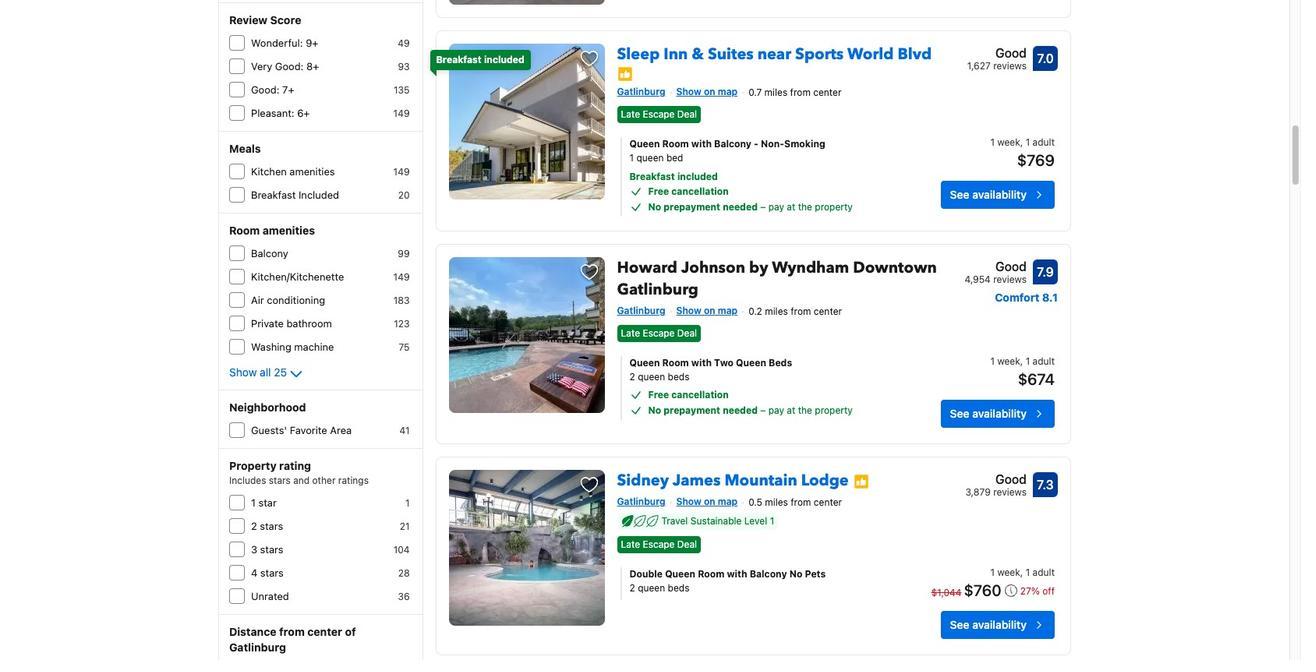 Task type: describe. For each thing, give the bounding box(es) containing it.
bathroom
[[287, 317, 332, 330]]

1 vertical spatial no
[[648, 405, 661, 417]]

gatlinburg for 0.2
[[617, 305, 666, 317]]

property
[[229, 459, 277, 473]]

2 free cancellation from the top
[[648, 389, 729, 401]]

level
[[745, 515, 767, 527]]

map for &
[[718, 86, 738, 97]]

property rating includes stars and other ratings
[[229, 459, 369, 487]]

2 prepayment from the top
[[664, 405, 721, 417]]

queen up 2 queen beds at the bottom of page
[[630, 357, 660, 369]]

queen room with balcony - non-smoking
[[630, 138, 826, 150]]

0 vertical spatial balcony
[[714, 138, 752, 150]]

8+
[[306, 60, 319, 73]]

queen room with balcony - non-smoking link
[[630, 137, 893, 151]]

sustainable
[[691, 515, 742, 527]]

guests' favorite area
[[251, 424, 352, 437]]

reviews for sleep inn & suites near sports world blvd
[[994, 60, 1027, 71]]

james
[[673, 470, 721, 491]]

late for sleep
[[621, 108, 640, 120]]

1 star
[[251, 497, 277, 509]]

double
[[630, 569, 663, 580]]

adult for $769
[[1033, 136, 1055, 148]]

this property is part of our preferred partner program. it's committed to providing excellent service and good value. it'll pay us a higher commission if you make a booking. image for sleep inn & suites near sports world blvd
[[617, 66, 633, 82]]

$769
[[1017, 151, 1055, 169]]

howard johnson by wyndham downtown gatlinburg
[[617, 257, 937, 300]]

queen room with two queen beds
[[630, 357, 792, 369]]

on for mountain
[[704, 496, 716, 508]]

travel
[[662, 515, 688, 527]]

gatlinburg for 0.5
[[617, 496, 666, 508]]

27%
[[1020, 586, 1040, 598]]

1 week , 1 adult $769
[[991, 136, 1055, 169]]

104
[[394, 544, 410, 556]]

kitchen
[[251, 165, 287, 178]]

1 property from the top
[[815, 201, 853, 213]]

4,954
[[965, 274, 991, 285]]

reviews for sidney james mountain lodge
[[994, 487, 1027, 498]]

pleasant: 6+
[[251, 107, 310, 119]]

sleep inn & suites near sports world blvd
[[617, 43, 932, 64]]

2 availability from the top
[[973, 407, 1027, 420]]

washing
[[251, 341, 291, 353]]

center for 0.2 miles from center
[[814, 306, 842, 317]]

private bathroom
[[251, 317, 332, 330]]

6+
[[297, 107, 310, 119]]

breakfast inside 1 queen bed breakfast included
[[630, 171, 675, 182]]

rating
[[279, 459, 311, 473]]

miles for suites
[[765, 86, 788, 98]]

0.7
[[749, 86, 762, 98]]

with inside double queen room with balcony no pets 2 queen beds
[[727, 569, 747, 580]]

washing machine
[[251, 341, 334, 353]]

very
[[251, 60, 272, 73]]

$760
[[964, 582, 1002, 600]]

good element for sleep inn & suites near sports world blvd
[[967, 43, 1027, 62]]

suites
[[708, 43, 754, 64]]

1 beds from the top
[[668, 371, 690, 383]]

1 vertical spatial miles
[[765, 306, 788, 317]]

sidney james mountain lodge
[[617, 470, 849, 491]]

distance from center of gatlinburg
[[229, 625, 356, 654]]

sidney james mountain lodge image
[[449, 470, 605, 626]]

3 adult from the top
[[1033, 567, 1055, 579]]

good 3,879 reviews
[[966, 473, 1027, 498]]

double queen room with balcony no pets link
[[630, 568, 893, 582]]

0.2
[[749, 306, 762, 317]]

with for $674
[[692, 357, 712, 369]]

deal for james
[[677, 539, 697, 551]]

149 for 6+
[[393, 108, 410, 119]]

gatlinburg inside howard johnson by wyndham downtown gatlinburg
[[617, 279, 699, 300]]

see for sleep inn & suites near sports world blvd
[[950, 188, 970, 201]]

star
[[259, 497, 277, 509]]

7.3
[[1037, 478, 1054, 492]]

comfort 8.1
[[995, 291, 1058, 304]]

2 see availability link from the top
[[941, 400, 1055, 428]]

good 4,954 reviews
[[965, 260, 1027, 285]]

20
[[398, 189, 410, 201]]

3
[[251, 543, 257, 556]]

2 on from the top
[[704, 305, 716, 317]]

4
[[251, 567, 258, 579]]

see availability link for sidney james mountain lodge
[[941, 612, 1055, 640]]

2 late escape deal from the top
[[621, 328, 697, 339]]

show all 25
[[229, 366, 287, 379]]

from for 0.7
[[790, 86, 811, 98]]

$674
[[1018, 371, 1055, 388]]

3 week from the top
[[998, 567, 1020, 579]]

1 the from the top
[[798, 201, 812, 213]]

0 vertical spatial good:
[[275, 60, 304, 73]]

center inside distance from center of gatlinburg
[[307, 625, 342, 639]]

howard
[[617, 257, 678, 278]]

2 escape from the top
[[643, 328, 675, 339]]

map for mountain
[[718, 496, 738, 508]]

room inside queen room with balcony - non-smoking link
[[662, 138, 689, 150]]

sidney james mountain lodge link
[[617, 464, 849, 491]]

room inside queen room with two queen beds link
[[662, 357, 689, 369]]

breakfast for breakfast included
[[251, 189, 296, 201]]

favorite
[[290, 424, 327, 437]]

sports
[[795, 43, 844, 64]]

2 stars
[[251, 520, 283, 533]]

gatlinburg for 0.7
[[617, 86, 666, 97]]

this property is part of our preferred partner program. it's committed to providing excellent service and good value. it'll pay us a higher commission if you make a booking. image for sidney james mountain lodge
[[854, 474, 869, 490]]

this property is part of our preferred partner program. it's committed to providing excellent service and good value. it'll pay us a higher commission if you make a booking. image for sidney james mountain lodge
[[854, 474, 869, 490]]

2 late from the top
[[621, 328, 640, 339]]

0.2 miles from center
[[749, 306, 842, 317]]

27% off
[[1020, 586, 1055, 598]]

week for $674
[[998, 356, 1020, 367]]

1 at from the top
[[787, 201, 796, 213]]

2 inside double queen room with balcony no pets 2 queen beds
[[630, 583, 635, 594]]

stars for 4 stars
[[260, 567, 284, 579]]

comfort
[[995, 291, 1040, 304]]

75
[[399, 342, 410, 353]]

1 pay from the top
[[769, 201, 784, 213]]

sleep inn & suites near sports world blvd link
[[617, 37, 932, 64]]

8.1
[[1042, 291, 1058, 304]]

135
[[394, 84, 410, 96]]

2 for 2 queen beds
[[630, 371, 635, 383]]

3,879
[[966, 487, 991, 498]]

travel sustainable level 1
[[662, 515, 774, 527]]

center for 0.5 miles from center
[[814, 497, 842, 508]]

show on map for &
[[676, 86, 738, 97]]

183
[[394, 295, 410, 306]]

149 for amenities
[[393, 166, 410, 178]]

johnson
[[681, 257, 745, 278]]

area
[[330, 424, 352, 437]]

downtown
[[853, 257, 937, 278]]

late escape deal for sidney
[[621, 539, 697, 551]]

wonderful:
[[251, 37, 303, 49]]

2 show on map from the top
[[676, 305, 738, 317]]

availability for sleep inn & suites near sports world blvd
[[973, 188, 1027, 201]]

good: 7+
[[251, 83, 294, 96]]

guests'
[[251, 424, 287, 437]]

howard johnson by wyndham downtown gatlinburg image
[[449, 257, 605, 413]]

stars for 2 stars
[[260, 520, 283, 533]]

&
[[692, 43, 704, 64]]

93
[[398, 61, 410, 73]]

, for $769
[[1020, 136, 1023, 148]]

show all 25 button
[[229, 365, 306, 384]]

0 vertical spatial no
[[648, 201, 661, 213]]

1 inside 1 queen bed breakfast included
[[630, 152, 634, 164]]

2 needed from the top
[[723, 405, 758, 417]]

1 vertical spatial good:
[[251, 83, 280, 96]]

bed
[[667, 152, 683, 164]]

28
[[398, 568, 410, 579]]

air
[[251, 294, 264, 306]]

conditioning
[[267, 294, 325, 306]]

machine
[[294, 341, 334, 353]]

1 vertical spatial good element
[[965, 257, 1027, 276]]

2 – from the top
[[761, 405, 766, 417]]

non-
[[761, 138, 784, 150]]

1 – from the top
[[761, 201, 766, 213]]

late escape deal for sleep
[[621, 108, 697, 120]]

1 cancellation from the top
[[672, 186, 729, 197]]

1,627
[[967, 60, 991, 71]]

49
[[398, 37, 410, 49]]

good for sidney james mountain lodge
[[996, 473, 1027, 487]]



Task type: locate. For each thing, give the bounding box(es) containing it.
escape down travel
[[643, 539, 675, 551]]

amenities for room amenities
[[263, 224, 315, 237]]

room up bed
[[662, 138, 689, 150]]

availability down $760
[[973, 619, 1027, 632]]

1 see availability link from the top
[[941, 181, 1055, 209]]

show left all
[[229, 366, 257, 379]]

1 vertical spatial on
[[704, 305, 716, 317]]

1 prepayment from the top
[[664, 201, 721, 213]]

0 vertical spatial show on map
[[676, 86, 738, 97]]

3 149 from the top
[[393, 271, 410, 283]]

good inside "good 3,879 reviews"
[[996, 473, 1027, 487]]

no inside double queen room with balcony no pets 2 queen beds
[[790, 569, 803, 580]]

1 vertical spatial free cancellation
[[648, 389, 729, 401]]

0 vertical spatial cancellation
[[672, 186, 729, 197]]

pay down non- at the right of page
[[769, 201, 784, 213]]

neighborhood
[[229, 401, 306, 414]]

the up wyndham
[[798, 201, 812, 213]]

center down lodge
[[814, 497, 842, 508]]

late for sidney
[[621, 539, 640, 551]]

1 vertical spatial no prepayment needed – pay at the property
[[648, 405, 853, 417]]

0 vertical spatial see availability link
[[941, 181, 1055, 209]]

7.9
[[1037, 265, 1054, 279]]

no prepayment needed – pay at the property down queen room with two queen beds link at the bottom of page
[[648, 405, 853, 417]]

0 vertical spatial escape
[[643, 108, 675, 120]]

1 needed from the top
[[723, 201, 758, 213]]

with down the level
[[727, 569, 747, 580]]

stars right the 3 in the left of the page
[[260, 543, 283, 556]]

2 good from the top
[[996, 260, 1027, 274]]

3 reviews from the top
[[994, 487, 1027, 498]]

good element up the comfort
[[965, 257, 1027, 276]]

sleep
[[617, 43, 660, 64]]

beds inside double queen room with balcony no pets 2 queen beds
[[668, 583, 690, 594]]

no prepayment needed – pay at the property up by
[[648, 201, 853, 213]]

property up lodge
[[815, 405, 853, 417]]

at down beds
[[787, 405, 796, 417]]

good element
[[967, 43, 1027, 62], [965, 257, 1027, 276], [966, 470, 1027, 489]]

balcony inside double queen room with balcony no pets 2 queen beds
[[750, 569, 787, 580]]

0 vertical spatial good
[[996, 46, 1027, 60]]

show for queen room with balcony - non-smoking
[[676, 86, 702, 97]]

see
[[950, 188, 970, 201], [950, 407, 970, 420], [950, 619, 970, 632]]

2 149 from the top
[[393, 166, 410, 178]]

2 vertical spatial deal
[[677, 539, 697, 551]]

review
[[229, 13, 268, 27]]

room amenities
[[229, 224, 315, 237]]

adult up $769
[[1033, 136, 1055, 148]]

with for $769
[[692, 138, 712, 150]]

late escape deal up bed
[[621, 108, 697, 120]]

center down wyndham
[[814, 306, 842, 317]]

kitchen/kitchenette
[[251, 271, 344, 283]]

deal up queen room with two queen beds
[[677, 328, 697, 339]]

free cancellation down 2 queen beds at the bottom of page
[[648, 389, 729, 401]]

2 vertical spatial see
[[950, 619, 970, 632]]

late
[[621, 108, 640, 120], [621, 328, 640, 339], [621, 539, 640, 551]]

1 vertical spatial 2
[[251, 520, 257, 533]]

1 vertical spatial late
[[621, 328, 640, 339]]

breakfast down bed
[[630, 171, 675, 182]]

3 map from the top
[[718, 496, 738, 508]]

prepayment
[[664, 201, 721, 213], [664, 405, 721, 417]]

from for 0.2
[[791, 306, 811, 317]]

2 free from the top
[[648, 389, 669, 401]]

, inside 1 week , 1 adult $674
[[1020, 356, 1023, 367]]

queen right two
[[736, 357, 766, 369]]

3 show on map from the top
[[676, 496, 738, 508]]

prepayment down 1 queen bed breakfast included
[[664, 201, 721, 213]]

queen inside double queen room with balcony no pets 2 queen beds
[[665, 569, 696, 580]]

1 late escape deal from the top
[[621, 108, 697, 120]]

other
[[312, 475, 336, 487]]

this property is part of our preferred partner program. it's committed to providing excellent service and good value. it'll pay us a higher commission if you make a booking. image
[[617, 66, 633, 82], [854, 474, 869, 490]]

1 deal from the top
[[677, 108, 697, 120]]

0.5
[[749, 497, 763, 508]]

1 late from the top
[[621, 108, 640, 120]]

good element left 7.0
[[967, 43, 1027, 62]]

queen inside double queen room with balcony no pets 2 queen beds
[[638, 583, 665, 594]]

see availability for sidney james mountain lodge
[[950, 619, 1027, 632]]

center for 0.7 miles from center
[[813, 86, 842, 98]]

2 vertical spatial balcony
[[750, 569, 787, 580]]

3 , from the top
[[1020, 567, 1023, 579]]

no down 2 queen beds at the bottom of page
[[648, 405, 661, 417]]

0 vertical spatial the
[[798, 201, 812, 213]]

0 vertical spatial good element
[[967, 43, 1027, 62]]

2 vertical spatial late escape deal
[[621, 539, 697, 551]]

kitchen amenities
[[251, 165, 335, 178]]

1 see from the top
[[950, 188, 970, 201]]

queen up 1 queen bed breakfast included
[[630, 138, 660, 150]]

week inside 1 week , 1 adult $769
[[998, 136, 1020, 148]]

stars inside property rating includes stars and other ratings
[[269, 475, 291, 487]]

room down the sustainable
[[698, 569, 725, 580]]

reviews inside "good 3,879 reviews"
[[994, 487, 1027, 498]]

on down johnson
[[704, 305, 716, 317]]

queen room with two queen beds link
[[630, 356, 893, 371]]

2 deal from the top
[[677, 328, 697, 339]]

late up double
[[621, 539, 640, 551]]

3 deal from the top
[[677, 539, 697, 551]]

show inside dropdown button
[[229, 366, 257, 379]]

25
[[274, 366, 287, 379]]

-
[[754, 138, 759, 150]]

from down howard johnson by wyndham downtown gatlinburg
[[791, 306, 811, 317]]

good inside good 4,954 reviews
[[996, 260, 1027, 274]]

7+
[[282, 83, 294, 96]]

0 vertical spatial prepayment
[[664, 201, 721, 213]]

reviews up the comfort
[[994, 274, 1027, 285]]

3 availability from the top
[[973, 619, 1027, 632]]

0 horizontal spatial this property is part of our preferred partner program. it's committed to providing excellent service and good value. it'll pay us a higher commission if you make a booking. image
[[617, 66, 633, 82]]

1 queen bed breakfast included
[[630, 152, 718, 182]]

with left two
[[692, 357, 712, 369]]

availability
[[973, 188, 1027, 201], [973, 407, 1027, 420], [973, 619, 1027, 632]]

3 on from the top
[[704, 496, 716, 508]]

1 horizontal spatial this property is part of our preferred partner program. it's committed to providing excellent service and good value. it'll pay us a higher commission if you make a booking. image
[[854, 474, 869, 490]]

2 see from the top
[[950, 407, 970, 420]]

41
[[400, 425, 410, 437]]

see availability link down 1 week , 1 adult $674
[[941, 400, 1055, 428]]

2 reviews from the top
[[994, 274, 1027, 285]]

2 vertical spatial see availability link
[[941, 612, 1055, 640]]

1 good from the top
[[996, 46, 1027, 60]]

show
[[676, 86, 702, 97], [676, 305, 702, 317], [229, 366, 257, 379], [676, 496, 702, 508]]

0 vertical spatial see
[[950, 188, 970, 201]]

breakfast included
[[436, 53, 525, 65]]

1 horizontal spatial this property is part of our preferred partner program. it's committed to providing excellent service and good value. it'll pay us a higher commission if you make a booking. image
[[854, 474, 869, 490]]

1 vertical spatial deal
[[677, 328, 697, 339]]

good: left 8+
[[275, 60, 304, 73]]

3 good from the top
[[996, 473, 1027, 487]]

0 vertical spatial see availability
[[950, 188, 1027, 201]]

99
[[398, 248, 410, 260]]

1 week , 1 adult $674
[[991, 356, 1055, 388]]

show down james
[[676, 496, 702, 508]]

2 horizontal spatial breakfast
[[630, 171, 675, 182]]

1 horizontal spatial included
[[678, 171, 718, 182]]

1 vertical spatial at
[[787, 405, 796, 417]]

with
[[692, 138, 712, 150], [692, 357, 712, 369], [727, 569, 747, 580]]

1 vertical spatial prepayment
[[664, 405, 721, 417]]

late down sleep
[[621, 108, 640, 120]]

1 vertical spatial included
[[678, 171, 718, 182]]

1 see availability from the top
[[950, 188, 1027, 201]]

wonderful: 9+
[[251, 37, 319, 49]]

show on map for mountain
[[676, 496, 738, 508]]

center down sports
[[813, 86, 842, 98]]

amenities down breakfast included
[[263, 224, 315, 237]]

reviews inside good 1,627 reviews
[[994, 60, 1027, 71]]

1 vertical spatial needed
[[723, 405, 758, 417]]

149 down 135
[[393, 108, 410, 119]]

0 vertical spatial included
[[484, 53, 525, 65]]

0 vertical spatial ,
[[1020, 136, 1023, 148]]

scored 7.9 element
[[1033, 260, 1058, 285]]

the down queen room with two queen beds link at the bottom of page
[[798, 405, 812, 417]]

1 vertical spatial pay
[[769, 405, 784, 417]]

0 vertical spatial at
[[787, 201, 796, 213]]

0 horizontal spatial this property is part of our preferred partner program. it's committed to providing excellent service and good value. it'll pay us a higher commission if you make a booking. image
[[617, 66, 633, 82]]

week inside 1 week , 1 adult $674
[[998, 356, 1020, 367]]

123
[[394, 318, 410, 330]]

show on map down johnson
[[676, 305, 738, 317]]

needed up by
[[723, 201, 758, 213]]

included inside 1 queen bed breakfast included
[[678, 171, 718, 182]]

late escape deal up 2 queen beds at the bottom of page
[[621, 328, 697, 339]]

mountain
[[725, 470, 797, 491]]

sleep inn & suites near sports world blvd image
[[449, 43, 605, 199]]

2 vertical spatial breakfast
[[251, 189, 296, 201]]

beds
[[769, 357, 792, 369]]

queen down double
[[638, 583, 665, 594]]

near
[[758, 43, 792, 64]]

free down 1 queen bed breakfast included
[[648, 186, 669, 197]]

wyndham
[[772, 257, 849, 278]]

good element for sidney james mountain lodge
[[966, 470, 1027, 489]]

1 vertical spatial –
[[761, 405, 766, 417]]

2 vertical spatial on
[[704, 496, 716, 508]]

escape for sidney
[[643, 539, 675, 551]]

map down "sidney james mountain lodge"
[[718, 496, 738, 508]]

0 vertical spatial reviews
[[994, 60, 1027, 71]]

0 vertical spatial queen
[[637, 152, 664, 164]]

the
[[798, 201, 812, 213], [798, 405, 812, 417]]

prepayment down 2 queen beds at the bottom of page
[[664, 405, 721, 417]]

deal
[[677, 108, 697, 120], [677, 328, 697, 339], [677, 539, 697, 551]]

queen inside 1 queen bed breakfast included
[[637, 152, 664, 164]]

on up the sustainable
[[704, 496, 716, 508]]

1 vertical spatial beds
[[668, 583, 690, 594]]

stars down rating on the bottom
[[269, 475, 291, 487]]

show on map
[[676, 86, 738, 97], [676, 305, 738, 317], [676, 496, 738, 508]]

2 beds from the top
[[668, 583, 690, 594]]

late escape deal
[[621, 108, 697, 120], [621, 328, 697, 339], [621, 539, 697, 551]]

breakfast for breakfast included
[[436, 53, 482, 65]]

good inside good 1,627 reviews
[[996, 46, 1027, 60]]

good up the comfort
[[996, 260, 1027, 274]]

1 vertical spatial property
[[815, 405, 853, 417]]

from for 0.5
[[791, 497, 811, 508]]

2 no prepayment needed – pay at the property from the top
[[648, 405, 853, 417]]

room down breakfast included
[[229, 224, 260, 237]]

, up 27%
[[1020, 567, 1023, 579]]

stars for 3 stars
[[260, 543, 283, 556]]

see availability link
[[941, 181, 1055, 209], [941, 400, 1055, 428], [941, 612, 1055, 640]]

balcony down room amenities
[[251, 247, 288, 260]]

deal down travel
[[677, 539, 697, 551]]

0 vertical spatial pay
[[769, 201, 784, 213]]

adult for $674
[[1033, 356, 1055, 367]]

3 late escape deal from the top
[[621, 539, 697, 551]]

map left 0.2
[[718, 305, 738, 317]]

3 see availability link from the top
[[941, 612, 1055, 640]]

3 see from the top
[[950, 619, 970, 632]]

this property is part of our preferred partner program. it's committed to providing excellent service and good value. it'll pay us a higher commission if you make a booking. image
[[617, 66, 633, 82], [854, 474, 869, 490]]

balcony left pets
[[750, 569, 787, 580]]

2 vertical spatial show on map
[[676, 496, 738, 508]]

breakfast included
[[251, 189, 339, 201]]

0 horizontal spatial included
[[484, 53, 525, 65]]

2 , from the top
[[1020, 356, 1023, 367]]

amenities for kitchen amenities
[[290, 165, 335, 178]]

beds
[[668, 371, 690, 383], [668, 583, 690, 594]]

2 for 2 stars
[[251, 520, 257, 533]]

queen down queen room with two queen beds
[[638, 371, 665, 383]]

room up 2 queen beds at the bottom of page
[[662, 357, 689, 369]]

adult inside 1 week , 1 adult $769
[[1033, 136, 1055, 148]]

2 vertical spatial see availability
[[950, 619, 1027, 632]]

escape up 2 queen beds at the bottom of page
[[643, 328, 675, 339]]

on for &
[[704, 86, 716, 97]]

2 vertical spatial escape
[[643, 539, 675, 551]]

2 vertical spatial 149
[[393, 271, 410, 283]]

1 on from the top
[[704, 86, 716, 97]]

0 vertical spatial 2
[[630, 371, 635, 383]]

1 vertical spatial show on map
[[676, 305, 738, 317]]

deal for inn
[[677, 108, 697, 120]]

1 free from the top
[[648, 186, 669, 197]]

, up $769
[[1020, 136, 1023, 148]]

1 horizontal spatial breakfast
[[436, 53, 482, 65]]

stars right 4
[[260, 567, 284, 579]]

2 vertical spatial 2
[[630, 583, 635, 594]]

3 late from the top
[[621, 539, 640, 551]]

0.7 miles from center
[[749, 86, 842, 98]]

3 stars
[[251, 543, 283, 556]]

1 escape from the top
[[643, 108, 675, 120]]

1 vertical spatial this property is part of our preferred partner program. it's committed to providing excellent service and good value. it'll pay us a higher commission if you make a booking. image
[[854, 474, 869, 490]]

this property is part of our preferred partner program. it's committed to providing excellent service and good value. it'll pay us a higher commission if you make a booking. image down sleep
[[617, 66, 633, 82]]

2 vertical spatial good
[[996, 473, 1027, 487]]

score
[[270, 13, 301, 27]]

0 horizontal spatial breakfast
[[251, 189, 296, 201]]

see availability down 1 week , 1 adult $769
[[950, 188, 1027, 201]]

2 vertical spatial map
[[718, 496, 738, 508]]

4 stars
[[251, 567, 284, 579]]

room inside double queen room with balcony no pets 2 queen beds
[[698, 569, 725, 580]]

beds down travel
[[668, 583, 690, 594]]

0 vertical spatial miles
[[765, 86, 788, 98]]

2 week from the top
[[998, 356, 1020, 367]]

howard johnson by wyndham downtown gatlinburg link
[[617, 251, 937, 300]]

1 vertical spatial see availability link
[[941, 400, 1055, 428]]

show for queen room with two queen beds
[[676, 305, 702, 317]]

1 vertical spatial 149
[[393, 166, 410, 178]]

gatlinburg inside distance from center of gatlinburg
[[229, 641, 286, 654]]

show on map down the &
[[676, 86, 738, 97]]

1 vertical spatial breakfast
[[630, 171, 675, 182]]

breakfast
[[436, 53, 482, 65], [630, 171, 675, 182], [251, 189, 296, 201]]

good 1,627 reviews
[[967, 46, 1027, 71]]

0 vertical spatial free
[[648, 186, 669, 197]]

breakfast down kitchen
[[251, 189, 296, 201]]

149 up 20
[[393, 166, 410, 178]]

1 reviews from the top
[[994, 60, 1027, 71]]

0 vertical spatial late
[[621, 108, 640, 120]]

0 vertical spatial 149
[[393, 108, 410, 119]]

1 no prepayment needed – pay at the property from the top
[[648, 201, 853, 213]]

1 week from the top
[[998, 136, 1020, 148]]

1 vertical spatial free
[[648, 389, 669, 401]]

1 vertical spatial queen
[[638, 371, 665, 383]]

free cancellation down 1 queen bed breakfast included
[[648, 186, 729, 197]]

queen
[[637, 152, 664, 164], [638, 371, 665, 383], [638, 583, 665, 594]]

queen
[[630, 138, 660, 150], [630, 357, 660, 369], [736, 357, 766, 369], [665, 569, 696, 580]]

map left 0.7
[[718, 86, 738, 97]]

good:
[[275, 60, 304, 73], [251, 83, 280, 96]]

1 vertical spatial amenities
[[263, 224, 315, 237]]

2
[[630, 371, 635, 383], [251, 520, 257, 533], [630, 583, 635, 594]]

miles for lodge
[[765, 497, 788, 508]]

2 at from the top
[[787, 405, 796, 417]]

center left of
[[307, 625, 342, 639]]

late escape deal down travel
[[621, 539, 697, 551]]

1 map from the top
[[718, 86, 738, 97]]

1 vertical spatial adult
[[1033, 356, 1055, 367]]

queen for 1
[[637, 152, 664, 164]]

scored 7.0 element
[[1033, 46, 1058, 71]]

cancellation down queen room with two queen beds
[[672, 389, 729, 401]]

good right 1,627
[[996, 46, 1027, 60]]

0 vertical spatial free cancellation
[[648, 186, 729, 197]]

2 the from the top
[[798, 405, 812, 417]]

9+
[[306, 37, 319, 49]]

week
[[998, 136, 1020, 148], [998, 356, 1020, 367], [998, 567, 1020, 579]]

0 vertical spatial availability
[[973, 188, 1027, 201]]

1 show on map from the top
[[676, 86, 738, 97]]

1 vertical spatial late escape deal
[[621, 328, 697, 339]]

2 property from the top
[[815, 405, 853, 417]]

0 vertical spatial this property is part of our preferred partner program. it's committed to providing excellent service and good value. it'll pay us a higher commission if you make a booking. image
[[617, 66, 633, 82]]

week up $769
[[998, 136, 1020, 148]]

from down sports
[[790, 86, 811, 98]]

2 vertical spatial week
[[998, 567, 1020, 579]]

stars down the star
[[260, 520, 283, 533]]

0 vertical spatial beds
[[668, 371, 690, 383]]

0 vertical spatial no prepayment needed – pay at the property
[[648, 201, 853, 213]]

on
[[704, 86, 716, 97], [704, 305, 716, 317], [704, 496, 716, 508]]

2 queen beds
[[630, 371, 690, 383]]

2 vertical spatial late
[[621, 539, 640, 551]]

all
[[260, 366, 271, 379]]

see availability link down 1 week , 1 adult $769
[[941, 181, 1055, 209]]

1 vertical spatial see availability
[[950, 407, 1027, 420]]

with up 1 queen bed breakfast included
[[692, 138, 712, 150]]

1 vertical spatial reviews
[[994, 274, 1027, 285]]

2 vertical spatial with
[[727, 569, 747, 580]]

property up wyndham
[[815, 201, 853, 213]]

queen for 2
[[638, 371, 665, 383]]

breakfast right 93
[[436, 53, 482, 65]]

this property is part of our preferred partner program. it's committed to providing excellent service and good value. it'll pay us a higher commission if you make a booking. image right lodge
[[854, 474, 869, 490]]

adult inside 1 week , 1 adult $674
[[1033, 356, 1055, 367]]

center
[[813, 86, 842, 98], [814, 306, 842, 317], [814, 497, 842, 508], [307, 625, 342, 639]]

at
[[787, 201, 796, 213], [787, 405, 796, 417]]

cancellation
[[672, 186, 729, 197], [672, 389, 729, 401]]

very good: 8+
[[251, 60, 319, 73]]

2 vertical spatial adult
[[1033, 567, 1055, 579]]

miles
[[765, 86, 788, 98], [765, 306, 788, 317], [765, 497, 788, 508]]

map
[[718, 86, 738, 97], [718, 305, 738, 317], [718, 496, 738, 508]]

0 vertical spatial with
[[692, 138, 712, 150]]

, inside 1 week , 1 adult $769
[[1020, 136, 1023, 148]]

1 vertical spatial escape
[[643, 328, 675, 339]]

see availability for sleep inn & suites near sports world blvd
[[950, 188, 1027, 201]]

2 adult from the top
[[1033, 356, 1055, 367]]

show for double queen room with balcony no pets
[[676, 496, 702, 508]]

late up 2 queen beds at the bottom of page
[[621, 328, 640, 339]]

, for $674
[[1020, 356, 1023, 367]]

smoking
[[784, 138, 826, 150]]

this property is part of our preferred partner program. it's committed to providing excellent service and good value. it'll pay us a higher commission if you make a booking. image for sleep inn & suites near sports world blvd
[[617, 66, 633, 82]]

no down 1 queen bed breakfast included
[[648, 201, 661, 213]]

good left 7.3
[[996, 473, 1027, 487]]

1 vertical spatial balcony
[[251, 247, 288, 260]]

amenities up included in the top of the page
[[290, 165, 335, 178]]

1 week , 1 adult
[[991, 567, 1055, 579]]

3 escape from the top
[[643, 539, 675, 551]]

this property is part of our preferred partner program. it's committed to providing excellent service and good value. it'll pay us a higher commission if you make a booking. image down sleep
[[617, 66, 633, 82]]

2 cancellation from the top
[[672, 389, 729, 401]]

1 vertical spatial cancellation
[[672, 389, 729, 401]]

scored 7.3 element
[[1033, 473, 1058, 498]]

escape up bed
[[643, 108, 675, 120]]

unrated
[[251, 590, 289, 603]]

2 map from the top
[[718, 305, 738, 317]]

0 vertical spatial –
[[761, 201, 766, 213]]

good for sleep inn & suites near sports world blvd
[[996, 46, 1027, 60]]

2 vertical spatial queen
[[638, 583, 665, 594]]

see availability link for sleep inn & suites near sports world blvd
[[941, 181, 1055, 209]]

see for sidney james mountain lodge
[[950, 619, 970, 632]]

and
[[293, 475, 310, 487]]

, up "$674"
[[1020, 356, 1023, 367]]

2 vertical spatial good element
[[966, 470, 1027, 489]]

3 see availability from the top
[[950, 619, 1027, 632]]

0 vertical spatial amenities
[[290, 165, 335, 178]]

show on map up the sustainable
[[676, 496, 738, 508]]

1 vertical spatial map
[[718, 305, 738, 317]]

week up 27%
[[998, 567, 1020, 579]]

1 , from the top
[[1020, 136, 1023, 148]]

see availability down 1 week , 1 adult $674
[[950, 407, 1027, 420]]

1 vertical spatial this property is part of our preferred partner program. it's committed to providing excellent service and good value. it'll pay us a higher commission if you make a booking. image
[[854, 474, 869, 490]]

– up by
[[761, 201, 766, 213]]

2 pay from the top
[[769, 405, 784, 417]]

1 availability from the top
[[973, 188, 1027, 201]]

cancellation down 1 queen bed breakfast included
[[672, 186, 729, 197]]

see availability down $760
[[950, 619, 1027, 632]]

escape for sleep
[[643, 108, 675, 120]]

this property is part of our preferred partner program. it's committed to providing excellent service and good value. it'll pay us a higher commission if you make a booking. image right lodge
[[854, 474, 869, 490]]

0 vertical spatial week
[[998, 136, 1020, 148]]

week for $769
[[998, 136, 1020, 148]]

2 see availability from the top
[[950, 407, 1027, 420]]

by
[[749, 257, 768, 278]]

two
[[714, 357, 734, 369]]

2 vertical spatial miles
[[765, 497, 788, 508]]

reviews right 1,627
[[994, 60, 1027, 71]]

availability for sidney james mountain lodge
[[973, 619, 1027, 632]]

1 adult from the top
[[1033, 136, 1055, 148]]

beds down queen room with two queen beds
[[668, 371, 690, 383]]

2 vertical spatial availability
[[973, 619, 1027, 632]]

1 vertical spatial ,
[[1020, 356, 1023, 367]]

149 up 183
[[393, 271, 410, 283]]

0 vertical spatial map
[[718, 86, 738, 97]]

from inside distance from center of gatlinburg
[[279, 625, 305, 639]]

distance
[[229, 625, 277, 639]]

queen left bed
[[637, 152, 664, 164]]

of
[[345, 625, 356, 639]]

0 vertical spatial property
[[815, 201, 853, 213]]

miles right 0.2
[[765, 306, 788, 317]]

pay
[[769, 201, 784, 213], [769, 405, 784, 417]]

from
[[790, 86, 811, 98], [791, 306, 811, 317], [791, 497, 811, 508], [279, 625, 305, 639]]

reviews inside good 4,954 reviews
[[994, 274, 1027, 285]]

1 149 from the top
[[393, 108, 410, 119]]

pets
[[805, 569, 826, 580]]

1 free cancellation from the top
[[648, 186, 729, 197]]



Task type: vqa. For each thing, say whether or not it's contained in the screenshot.
Main Content
no



